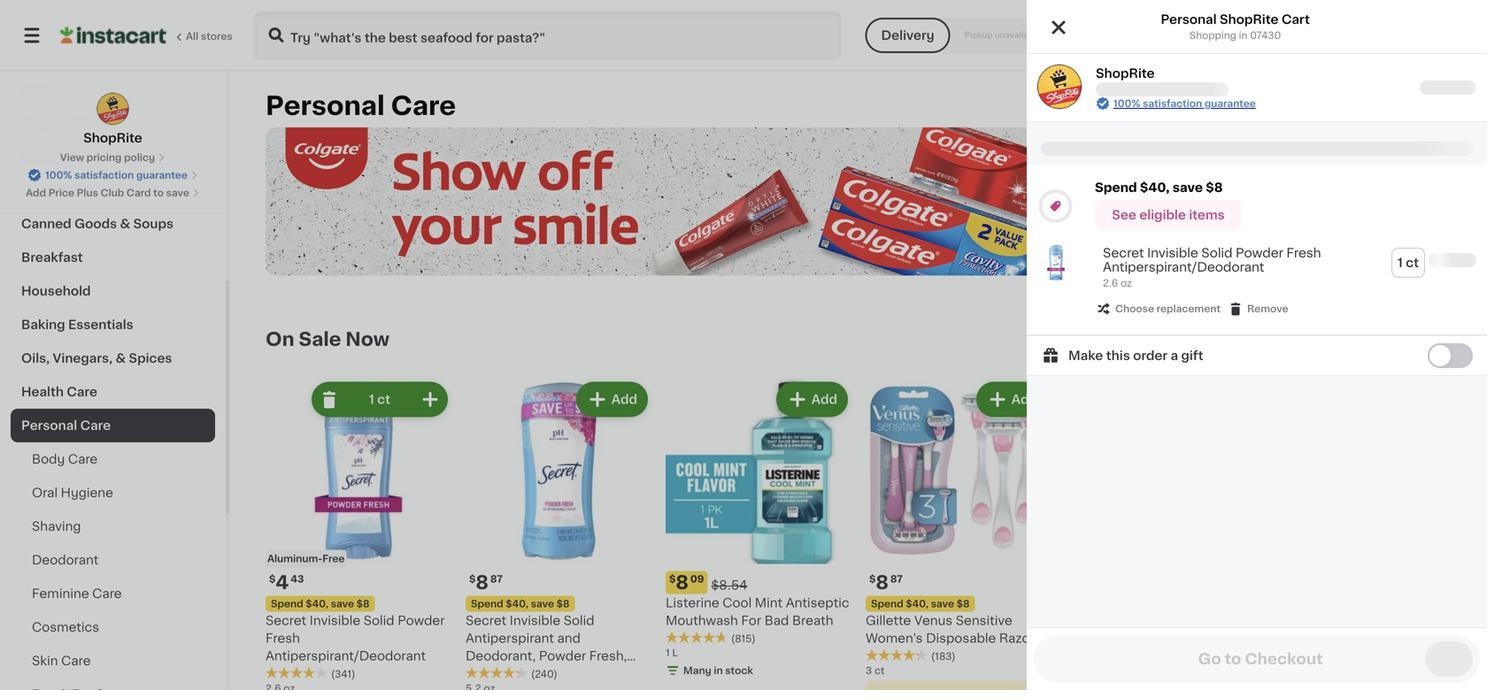 Task type: describe. For each thing, give the bounding box(es) containing it.
(183)
[[932, 652, 956, 662]]

1 ct button
[[1393, 249, 1425, 277]]

baking
[[21, 319, 65, 331]]

0 vertical spatial complete
[[1103, 615, 1165, 627]]

deli
[[21, 83, 46, 96]]

more
[[1407, 333, 1440, 346]]

oral hygiene link
[[11, 476, 215, 510]]

spend inside promotion-wrapper element
[[1096, 182, 1138, 194]]

3 ct
[[866, 666, 885, 676]]

personal shoprite cart shopping in 07430
[[1161, 13, 1311, 40]]

$4.43 inside product group
[[1449, 256, 1477, 265]]

87 for secret
[[491, 575, 503, 585]]

canned goods & soups
[[21, 218, 174, 230]]

invisible for 8
[[510, 615, 561, 627]]

many in stock
[[684, 666, 754, 676]]

90
[[1266, 666, 1280, 676]]

(341)
[[331, 670, 355, 680]]

shaving link
[[11, 510, 215, 544]]

100% satisfaction guarantee link
[[1114, 97, 1257, 111]]

1 vertical spatial shoprite
[[1096, 67, 1155, 80]]

care for skin care link
[[61, 655, 91, 668]]

policy
[[124, 153, 155, 163]]

deodorant
[[32, 554, 99, 567]]

& for spices
[[116, 352, 126, 365]]

87 for gillette
[[891, 575, 903, 585]]

2 product group from the left
[[466, 379, 652, 691]]

health care link
[[11, 376, 215, 409]]

secret for 8
[[466, 615, 507, 627]]

ct left increment quantity of secret invisible solid powder fresh antiperspirant/deodorant icon
[[378, 394, 391, 406]]

ct inside button
[[1407, 257, 1420, 269]]

spend for secret invisible solid antiperspirant and deodorant, powder fresh, twin pack
[[471, 600, 504, 609]]

1 vertical spatial personal care
[[21, 420, 111, 432]]

skin care link
[[11, 645, 215, 678]]

baking essentials link
[[11, 308, 215, 342]]

spend $40, save $8 for gillette venus sensitive women's disposable razor
[[871, 600, 970, 609]]

razor
[[1000, 633, 1035, 645]]

choose replacement button
[[1096, 301, 1221, 317]]

0 vertical spatial $4.43
[[1440, 81, 1477, 94]]

deodorant,
[[466, 650, 536, 663]]

shoprite image
[[1038, 65, 1082, 109]]

mint inside crest complete plus deep clean complete whitening toothpaste, effervescent mint
[[1066, 668, 1094, 681]]

delivery
[[950, 29, 1004, 42]]

fresh for secret invisible solid powder fresh antiperspirant/deodorant 2.6 oz
[[1287, 247, 1322, 259]]

43
[[291, 575, 304, 585]]

price
[[48, 188, 74, 198]]

plus for club
[[77, 188, 98, 198]]

100% inside button
[[45, 170, 72, 180]]

health
[[21, 386, 64, 399]]

pasta
[[106, 151, 142, 163]]

make
[[1069, 350, 1104, 362]]

shred-
[[1306, 633, 1348, 645]]

service type group
[[934, 18, 1125, 53]]

1 horizontal spatial personal care
[[266, 93, 456, 119]]

care for body care link
[[68, 453, 98, 466]]

save for gillette venus sensitive women's disposable razor
[[931, 600, 955, 609]]

2 vertical spatial 1
[[666, 649, 670, 658]]

0 horizontal spatial 1
[[369, 394, 375, 406]]

powder for secret invisible solid powder fresh antiperspirant/deodorant 2.6 oz
[[1236, 247, 1284, 259]]

increment quantity of secret invisible solid powder fresh antiperspirant/deodorant image
[[420, 389, 441, 410]]

view for view more
[[1373, 333, 1404, 346]]

breath
[[793, 615, 834, 627]]

1 horizontal spatial guarantee
[[1205, 99, 1257, 108]]

cool
[[723, 597, 752, 610]]

whitening
[[1170, 633, 1234, 645]]

secret inside secret invisible solid powder fresh antiperspirant/deodorant 2.6 oz
[[1103, 247, 1145, 259]]

in inside product group
[[714, 666, 723, 676]]

pricing
[[87, 153, 122, 163]]

and
[[558, 633, 581, 645]]

secret invisible solid powder fresh antiperspirant/deodorant button
[[1103, 246, 1351, 275]]

1 inside button
[[1398, 257, 1404, 269]]

personal care link
[[11, 409, 215, 443]]

care for personal care link
[[80, 420, 111, 432]]

listerine
[[666, 597, 720, 610]]

(815)
[[732, 635, 756, 644]]

care for the health care link on the bottom
[[67, 386, 97, 399]]

dry goods & pasta link
[[11, 140, 215, 174]]

condiments & sauces
[[21, 184, 163, 197]]

(240)
[[531, 670, 558, 680]]

spend $40, save $8 inside promotion-wrapper element
[[1096, 182, 1223, 194]]

$8 for secret invisible solid powder fresh antiperspirant/deodorant
[[357, 600, 370, 609]]

shoprite link
[[83, 92, 142, 147]]

$ 8 09 $8.54 listerine cool mint antiseptic mouthwash for bad breath
[[666, 574, 850, 627]]

floss
[[1385, 615, 1418, 627]]

07430 inside personal shoprite cart shopping in 07430
[[1251, 31, 1282, 40]]

save for secret invisible solid antiperspirant and deodorant, powder fresh, twin pack
[[531, 600, 554, 609]]

8 for gillette
[[876, 574, 889, 592]]

make this order a gift
[[1069, 350, 1204, 362]]

order
[[1134, 350, 1168, 362]]

guarantee inside button
[[136, 170, 188, 180]]

invisible inside secret invisible solid powder fresh antiperspirant/deodorant 2.6 oz
[[1148, 247, 1199, 259]]

add button for spend $40, save $8
[[578, 384, 647, 416]]

feminine care
[[32, 588, 122, 600]]

secret invisible solid antiperspirant and deodorant, powder fresh, twin pack
[[466, 615, 627, 681]]

3
[[866, 666, 873, 676]]

crest complete plus deep clean complete whitening toothpaste, effervescent mint
[[1066, 615, 1234, 681]]

invisible for 4
[[310, 615, 361, 627]]

bad
[[765, 615, 789, 627]]

replacement
[[1157, 304, 1221, 314]]

items
[[1190, 209, 1225, 221]]

sauces
[[116, 184, 163, 197]]

3 add button from the left
[[978, 384, 1047, 416]]

spices
[[129, 352, 172, 365]]

promotion-wrapper element
[[1027, 165, 1488, 336]]

1 vertical spatial complete
[[1105, 633, 1167, 645]]

spend $40, save $8 for secret invisible solid powder fresh antiperspirant/deodorant
[[271, 600, 370, 609]]

& for soups
[[120, 218, 130, 230]]

8 inside $ 8 09 $8.54 listerine cool mint antiseptic mouthwash for bad breath
[[676, 574, 689, 592]]

$ for secret invisible solid antiperspirant and deodorant, powder fresh, twin pack
[[469, 575, 476, 585]]

remove secret invisible solid powder fresh antiperspirant/deodorant image
[[319, 389, 340, 410]]

feminine
[[32, 588, 89, 600]]

3 product group from the left
[[666, 379, 852, 682]]

solid for 8
[[564, 615, 595, 627]]

antiseptic
[[786, 597, 850, 610]]

bakery
[[21, 50, 66, 62]]

plus for deep
[[1168, 615, 1195, 627]]

dry
[[21, 151, 45, 163]]

add price plus club card to save
[[26, 188, 189, 198]]

canned goods & soups link
[[11, 207, 215, 241]]

pack
[[497, 668, 528, 681]]

100% satisfaction guarantee inside button
[[45, 170, 188, 180]]

see
[[1113, 209, 1137, 221]]

shaving
[[32, 521, 81, 533]]

now
[[346, 330, 390, 349]]

aluminum-free
[[267, 554, 345, 564]]

vinegars,
[[53, 352, 113, 365]]

eligible
[[1140, 209, 1187, 221]]

ct right 3
[[875, 666, 885, 676]]

antiperspirant/deodorant for secret invisible solid powder fresh antiperspirant/deodorant
[[266, 650, 426, 663]]

condiments
[[21, 184, 100, 197]]

gillette venus sensitive women's disposable razor
[[866, 615, 1035, 645]]

shoprite inside personal shoprite cart shopping in 07430
[[1220, 13, 1279, 26]]

ct right 90 at the right of the page
[[1282, 666, 1293, 676]]

view more link
[[1373, 331, 1452, 348]]

household link
[[11, 275, 215, 308]]



Task type: vqa. For each thing, say whether or not it's contained in the screenshot.
Reduced
no



Task type: locate. For each thing, give the bounding box(es) containing it.
spend for gillette venus sensitive women's disposable razor
[[871, 600, 904, 609]]

fresh inside secret invisible solid powder fresh antiperspirant/deodorant 2.6 oz
[[1287, 247, 1322, 259]]

deodorant link
[[11, 544, 215, 577]]

1 vertical spatial antiperspirant/deodorant
[[266, 650, 426, 663]]

toothpaste,
[[1066, 650, 1140, 663]]

0 vertical spatial goods
[[48, 151, 90, 163]]

0 vertical spatial guarantee
[[1205, 99, 1257, 108]]

1 horizontal spatial 8
[[676, 574, 689, 592]]

on
[[266, 330, 295, 349]]

plus inside crest complete plus deep clean complete whitening toothpaste, effervescent mint
[[1168, 615, 1195, 627]]

breakfast link
[[11, 241, 215, 275]]

0 horizontal spatial 87
[[491, 575, 503, 585]]

instacart logo image
[[60, 25, 166, 46]]

for
[[742, 615, 762, 627]]

save up secret invisible solid antiperspirant and deodorant, powder fresh, twin pack
[[531, 600, 554, 609]]

personal
[[1161, 13, 1217, 26], [266, 93, 385, 119], [21, 420, 77, 432]]

care inside body care link
[[68, 453, 98, 466]]

stock
[[726, 666, 754, 676]]

save inside add price plus club card to save link
[[166, 188, 189, 198]]

1 horizontal spatial 1 ct
[[1398, 257, 1420, 269]]

powder inside secret invisible solid powder fresh antiperspirant/deodorant 2.6 oz
[[1236, 247, 1284, 259]]

07430 up the 100% satisfaction guarantee link
[[1174, 29, 1218, 42]]

4 product group from the left
[[866, 379, 1052, 691]]

shoprite up shopping
[[1220, 13, 1279, 26]]

mint
[[755, 597, 783, 610], [1066, 668, 1094, 681]]

clean for shred-
[[1346, 615, 1382, 627]]

100% satisfaction guarantee
[[1114, 99, 1257, 108], [45, 170, 188, 180]]

0 horizontal spatial clean
[[1066, 633, 1102, 645]]

fresh,
[[590, 650, 627, 663]]

invisible down see eligible items button
[[1148, 247, 1199, 259]]

mint inside $ 8 09 $8.54 listerine cool mint antiseptic mouthwash for bad breath
[[755, 597, 783, 610]]

1 vertical spatial goods
[[74, 218, 117, 230]]

1 vertical spatial clean
[[1066, 633, 1102, 645]]

$8 for secret invisible solid antiperspirant and deodorant, powder fresh, twin pack
[[557, 600, 570, 609]]

secret invisible solid powder fresh antiperspirant/deodorant image
[[1038, 244, 1075, 282]]

0 horizontal spatial shoprite
[[83, 132, 142, 144]]

2 horizontal spatial add button
[[978, 384, 1047, 416]]

clean inside sunstar gum gum professional clean floss picks, shred-resistant
[[1346, 615, 1382, 627]]

0 horizontal spatial secret
[[266, 615, 307, 627]]

goods down prepared foods
[[48, 151, 90, 163]]

0 vertical spatial 100%
[[1114, 99, 1141, 108]]

1 horizontal spatial invisible
[[510, 615, 561, 627]]

gum up resistant
[[1352, 597, 1384, 610]]

100% satisfaction guarantee down 07430 popup button
[[1114, 99, 1257, 108]]

many
[[684, 666, 712, 676]]

3 8 from the left
[[876, 574, 889, 592]]

personal inside personal shoprite cart shopping in 07430
[[1161, 13, 1217, 26]]

antiperspirant
[[466, 633, 554, 645]]

care inside the health care link
[[67, 386, 97, 399]]

1 vertical spatial powder
[[398, 615, 445, 627]]

l
[[673, 649, 679, 658]]

2 horizontal spatial solid
[[1202, 247, 1233, 259]]

guarantee down shopping
[[1205, 99, 1257, 108]]

product group
[[266, 379, 452, 691], [466, 379, 652, 691], [666, 379, 852, 682], [866, 379, 1052, 691]]

& inside 'link'
[[116, 352, 126, 365]]

spend down $ 4 43
[[271, 600, 303, 609]]

0 horizontal spatial powder
[[398, 615, 445, 627]]

aluminum-
[[267, 554, 323, 564]]

condiments & sauces link
[[11, 174, 215, 207]]

save up venus
[[931, 600, 955, 609]]

0 horizontal spatial fresh
[[266, 633, 300, 645]]

1 l
[[666, 649, 679, 658]]

1 ct inside product group
[[369, 394, 391, 406]]

care inside skin care link
[[61, 655, 91, 668]]

$ 8 87 for secret invisible solid antiperspirant and deodorant, powder fresh, twin pack
[[469, 574, 503, 592]]

spend up antiperspirant
[[471, 600, 504, 609]]

spend up the see
[[1096, 182, 1138, 194]]

powder inside secret invisible solid antiperspirant and deodorant, powder fresh, twin pack
[[539, 650, 586, 663]]

care inside personal care link
[[80, 420, 111, 432]]

1 vertical spatial in
[[714, 666, 723, 676]]

clean up resistant
[[1346, 615, 1382, 627]]

goods inside dry goods & pasta link
[[48, 151, 90, 163]]

0 vertical spatial in
[[1240, 31, 1248, 40]]

1 vertical spatial view
[[1373, 333, 1404, 346]]

add for $8.54's add button
[[812, 394, 838, 406]]

fresh down 4
[[266, 633, 300, 645]]

view
[[60, 153, 84, 163], [1373, 333, 1404, 346]]

antiperspirant/deodorant up (341)
[[266, 650, 426, 663]]

1 horizontal spatial in
[[1240, 31, 1248, 40]]

foods
[[83, 117, 123, 129]]

crest complete plus deep clean complete whitening toothpaste, effervescent mint button
[[1066, 379, 1252, 691]]

save up secret invisible solid powder fresh antiperspirant/deodorant on the bottom
[[331, 600, 354, 609]]

2 horizontal spatial invisible
[[1148, 247, 1199, 259]]

antiperspirant/deodorant inside secret invisible solid powder fresh antiperspirant/deodorant
[[266, 650, 426, 663]]

$40, for gillette venus sensitive women's disposable razor
[[906, 600, 929, 609]]

spend $40, save $8 for secret invisible solid antiperspirant and deodorant, powder fresh, twin pack
[[471, 600, 570, 609]]

shoprite logo image
[[96, 92, 130, 126]]

save up items
[[1173, 182, 1204, 194]]

2 vertical spatial shoprite
[[83, 132, 142, 144]]

solid
[[1202, 247, 1233, 259], [364, 615, 395, 627], [564, 615, 595, 627]]

$ 8 87 for gillette venus sensitive women's disposable razor
[[870, 574, 903, 592]]

shoprite up the 100% satisfaction guarantee link
[[1096, 67, 1155, 80]]

ct up the view more link
[[1407, 257, 1420, 269]]

1 horizontal spatial clean
[[1346, 615, 1382, 627]]

$40, up the eligible
[[1141, 182, 1170, 194]]

1 gum from the left
[[1317, 597, 1349, 610]]

2 8 from the left
[[676, 574, 689, 592]]

$ up antiperspirant
[[469, 575, 476, 585]]

8 for secret
[[476, 574, 489, 592]]

spend up gillette
[[871, 600, 904, 609]]

2 $ from the left
[[469, 575, 476, 585]]

0 vertical spatial satisfaction
[[1143, 99, 1203, 108]]

antiperspirant/deodorant
[[1103, 261, 1265, 274], [266, 650, 426, 663]]

secret inside secret invisible solid powder fresh antiperspirant/deodorant
[[266, 615, 307, 627]]

clean for toothpaste,
[[1066, 633, 1102, 645]]

1 ct left increment quantity of secret invisible solid powder fresh antiperspirant/deodorant icon
[[369, 394, 391, 406]]

$40, inside promotion-wrapper element
[[1141, 182, 1170, 194]]

spend $40, save $8 down the 43
[[271, 600, 370, 609]]

0 vertical spatial shoprite
[[1220, 13, 1279, 26]]

satisfaction down 07430 popup button
[[1143, 99, 1203, 108]]

household
[[21, 285, 91, 298]]

1 87 from the left
[[491, 575, 503, 585]]

clean
[[1346, 615, 1382, 627], [1066, 633, 1102, 645]]

1 ct inside 1 ct button
[[1398, 257, 1420, 269]]

1 vertical spatial 1 ct
[[369, 394, 391, 406]]

prepared
[[21, 117, 80, 129]]

0 horizontal spatial guarantee
[[136, 170, 188, 180]]

87 up antiperspirant
[[491, 575, 503, 585]]

• sponsored: colgate: show off your smile. shop now. image
[[266, 128, 1452, 276]]

$8.09 original price: $8.54 element
[[666, 572, 852, 595]]

$8 for gillette venus sensitive women's disposable razor
[[957, 600, 970, 609]]

1 product group from the left
[[266, 379, 452, 691]]

secret up antiperspirant
[[466, 615, 507, 627]]

plus up whitening
[[1168, 615, 1195, 627]]

& for pasta
[[93, 151, 103, 163]]

1 right remove secret invisible solid powder fresh antiperspirant/deodorant image
[[369, 394, 375, 406]]

1 ct up view more
[[1398, 257, 1420, 269]]

0 horizontal spatial invisible
[[310, 615, 361, 627]]

2 vertical spatial powder
[[539, 650, 586, 663]]

view more
[[1373, 333, 1440, 346]]

8 up gillette
[[876, 574, 889, 592]]

spend $40, save $8 up antiperspirant
[[471, 600, 570, 609]]

$8 up and
[[557, 600, 570, 609]]

mint up bad
[[755, 597, 783, 610]]

goods inside canned goods & soups link
[[74, 218, 117, 230]]

2 horizontal spatial shoprite
[[1220, 13, 1279, 26]]

women's
[[866, 633, 923, 645]]

09
[[691, 575, 704, 585]]

07430 inside popup button
[[1174, 29, 1218, 42]]

0 vertical spatial 1
[[1398, 257, 1404, 269]]

$40, up antiperspirant
[[506, 600, 529, 609]]

100% satisfaction guarantee button
[[28, 165, 198, 182]]

8
[[476, 574, 489, 592], [676, 574, 689, 592], [876, 574, 889, 592]]

$ 8 87 up gillette
[[870, 574, 903, 592]]

see eligible items
[[1113, 209, 1225, 221]]

in
[[1240, 31, 1248, 40], [714, 666, 723, 676]]

fresh inside secret invisible solid powder fresh antiperspirant/deodorant
[[266, 633, 300, 645]]

in right shopping
[[1240, 31, 1248, 40]]

2 horizontal spatial secret
[[1103, 247, 1145, 259]]

oral
[[32, 487, 58, 499]]

save inside promotion-wrapper element
[[1173, 182, 1204, 194]]

in left stock
[[714, 666, 723, 676]]

solid inside secret invisible solid powder fresh antiperspirant/deodorant
[[364, 615, 395, 627]]

secret up oz on the top right of page
[[1103, 247, 1145, 259]]

bakery link
[[11, 39, 215, 73]]

1 horizontal spatial view
[[1373, 333, 1404, 346]]

0 horizontal spatial $ 8 87
[[469, 574, 503, 592]]

invisible inside secret invisible solid antiperspirant and deodorant, powder fresh, twin pack
[[510, 615, 561, 627]]

shoprite
[[1220, 13, 1279, 26], [1096, 67, 1155, 80], [83, 132, 142, 144]]

0 horizontal spatial gum
[[1317, 597, 1349, 610]]

$ for secret invisible solid powder fresh antiperspirant/deodorant
[[269, 575, 276, 585]]

0 horizontal spatial personal
[[21, 420, 77, 432]]

oral hygiene
[[32, 487, 113, 499]]

$8
[[1206, 182, 1223, 194], [357, 600, 370, 609], [557, 600, 570, 609], [957, 600, 970, 609]]

2 horizontal spatial powder
[[1236, 247, 1284, 259]]

4 $ from the left
[[870, 575, 876, 585]]

1 horizontal spatial satisfaction
[[1143, 99, 1203, 108]]

0 vertical spatial antiperspirant/deodorant
[[1103, 261, 1265, 274]]

0 horizontal spatial 1 ct
[[369, 394, 391, 406]]

$ inside $ 4 43
[[269, 575, 276, 585]]

secret for 4
[[266, 615, 307, 627]]

$ 8 87
[[469, 574, 503, 592], [870, 574, 903, 592]]

delivery button
[[934, 18, 1020, 53]]

100% satisfaction guarantee down view pricing policy link at the left top
[[45, 170, 188, 180]]

spend $40, save $8 up venus
[[871, 600, 970, 609]]

invisible inside secret invisible solid powder fresh antiperspirant/deodorant
[[310, 615, 361, 627]]

1 vertical spatial 1
[[369, 394, 375, 406]]

powder for secret invisible solid powder fresh antiperspirant/deodorant
[[398, 615, 445, 627]]

2.6
[[1103, 279, 1119, 288]]

0 vertical spatial personal care
[[266, 93, 456, 119]]

plus
[[77, 188, 98, 198], [1168, 615, 1195, 627]]

sale
[[299, 330, 341, 349]]

on sale now link
[[266, 329, 390, 350]]

0 vertical spatial personal
[[1161, 13, 1217, 26]]

body care
[[32, 453, 98, 466]]

None search field
[[253, 11, 911, 60]]

add button for $8.54
[[778, 384, 847, 416]]

$40, for secret invisible solid antiperspirant and deodorant, powder fresh, twin pack
[[506, 600, 529, 609]]

2 add button from the left
[[778, 384, 847, 416]]

1 vertical spatial $4.43
[[1449, 256, 1477, 265]]

8 left the "09"
[[676, 574, 689, 592]]

2 87 from the left
[[891, 575, 903, 585]]

view pricing policy
[[60, 153, 155, 163]]

secret inside secret invisible solid antiperspirant and deodorant, powder fresh, twin pack
[[466, 615, 507, 627]]

0 horizontal spatial 07430
[[1174, 29, 1218, 42]]

remove
[[1248, 304, 1289, 314]]

product group
[[1027, 234, 1488, 328]]

1 vertical spatial guarantee
[[136, 170, 188, 180]]

professional
[[1266, 615, 1343, 627]]

personal care
[[266, 93, 456, 119], [21, 420, 111, 432]]

prepared foods
[[21, 117, 123, 129]]

care inside feminine care link
[[92, 588, 122, 600]]

1 8 from the left
[[476, 574, 489, 592]]

$ 8 87 up antiperspirant
[[469, 574, 503, 592]]

$ inside $ 8 09 $8.54 listerine cool mint antiseptic mouthwash for bad breath
[[670, 575, 676, 585]]

all stores
[[186, 31, 233, 41]]

save right to
[[166, 188, 189, 198]]

effervescent
[[1143, 650, 1223, 663]]

antiperspirant/deodorant up replacement
[[1103, 261, 1265, 274]]

1 horizontal spatial 100%
[[1114, 99, 1141, 108]]

0 vertical spatial plus
[[77, 188, 98, 198]]

1 up view more
[[1398, 257, 1404, 269]]

0 vertical spatial 100% satisfaction guarantee
[[1114, 99, 1257, 108]]

1 horizontal spatial antiperspirant/deodorant
[[1103, 261, 1265, 274]]

clean down the crest
[[1066, 633, 1102, 645]]

1 vertical spatial fresh
[[266, 633, 300, 645]]

powder inside secret invisible solid powder fresh antiperspirant/deodorant
[[398, 615, 445, 627]]

on sale now
[[266, 330, 390, 349]]

1 horizontal spatial 87
[[891, 575, 903, 585]]

0 horizontal spatial solid
[[364, 615, 395, 627]]

1
[[1398, 257, 1404, 269], [369, 394, 375, 406], [666, 649, 670, 658]]

view left more
[[1373, 333, 1404, 346]]

2 vertical spatial personal
[[21, 420, 77, 432]]

1 horizontal spatial 07430
[[1251, 31, 1282, 40]]

$8 up items
[[1206, 182, 1223, 194]]

$40, down aluminum-free
[[306, 600, 329, 609]]

1 horizontal spatial shoprite
[[1096, 67, 1155, 80]]

3 $ from the left
[[670, 575, 676, 585]]

satisfaction inside button
[[75, 170, 134, 180]]

choose replacement
[[1116, 304, 1221, 314]]

goods for canned
[[74, 218, 117, 230]]

0 horizontal spatial in
[[714, 666, 723, 676]]

0 horizontal spatial add button
[[578, 384, 647, 416]]

1 horizontal spatial powder
[[539, 650, 586, 663]]

invisible up (341)
[[310, 615, 361, 627]]

health care
[[21, 386, 97, 399]]

$8 up sensitive
[[957, 600, 970, 609]]

gum up professional at bottom
[[1317, 597, 1349, 610]]

1 horizontal spatial gum
[[1352, 597, 1384, 610]]

mint down toothpaste,
[[1066, 668, 1094, 681]]

a
[[1171, 350, 1179, 362]]

$ up gillette
[[870, 575, 876, 585]]

gum
[[1317, 597, 1349, 610], [1352, 597, 1384, 610]]

8 up antiperspirant
[[476, 574, 489, 592]]

100% right shoprite image at the right top of the page
[[1114, 99, 1141, 108]]

1 vertical spatial mint
[[1066, 668, 1094, 681]]

$8 inside promotion-wrapper element
[[1206, 182, 1223, 194]]

2 horizontal spatial personal
[[1161, 13, 1217, 26]]

fresh for secret invisible solid powder fresh antiperspirant/deodorant
[[266, 633, 300, 645]]

invisible up antiperspirant
[[510, 615, 561, 627]]

07430 right shopping
[[1251, 31, 1282, 40]]

2 horizontal spatial 8
[[876, 574, 889, 592]]

plus left club
[[77, 188, 98, 198]]

1 vertical spatial personal
[[266, 93, 385, 119]]

clean inside crest complete plus deep clean complete whitening toothpaste, effervescent mint
[[1066, 633, 1102, 645]]

1 vertical spatial 100%
[[45, 170, 72, 180]]

deep
[[1198, 615, 1232, 627]]

add for spend $40, save $8 add button
[[612, 394, 638, 406]]

guarantee up to
[[136, 170, 188, 180]]

1 ct
[[1398, 257, 1420, 269], [369, 394, 391, 406]]

oils, vinegars, & spices
[[21, 352, 172, 365]]

$40, up venus
[[906, 600, 929, 609]]

0 horizontal spatial mint
[[755, 597, 783, 610]]

breakfast
[[21, 252, 83, 264]]

soups
[[133, 218, 174, 230]]

secret down $ 4 43
[[266, 615, 307, 627]]

in inside personal shoprite cart shopping in 07430
[[1240, 31, 1248, 40]]

1 add button from the left
[[578, 384, 647, 416]]

ct
[[1407, 257, 1420, 269], [378, 394, 391, 406], [875, 666, 885, 676], [1282, 666, 1293, 676]]

0 horizontal spatial 8
[[476, 574, 489, 592]]

1 horizontal spatial plus
[[1168, 615, 1195, 627]]

all
[[186, 31, 199, 41]]

1 horizontal spatial $ 8 87
[[870, 574, 903, 592]]

solid for 4
[[364, 615, 395, 627]]

product group containing 4
[[266, 379, 452, 691]]

spend $40, save $8 up the eligible
[[1096, 182, 1223, 194]]

$ left the "09"
[[670, 575, 676, 585]]

0 horizontal spatial personal care
[[21, 420, 111, 432]]

solid inside secret invisible solid powder fresh antiperspirant/deodorant 2.6 oz
[[1202, 247, 1233, 259]]

100% up condiments
[[45, 170, 72, 180]]

goods for dry
[[48, 151, 90, 163]]

antiperspirant/deodorant for secret invisible solid powder fresh antiperspirant/deodorant 2.6 oz
[[1103, 261, 1265, 274]]

1 left l
[[666, 649, 670, 658]]

view for view pricing policy
[[60, 153, 84, 163]]

0 vertical spatial 1 ct
[[1398, 257, 1420, 269]]

0 horizontal spatial view
[[60, 153, 84, 163]]

body
[[32, 453, 65, 466]]

sunstar gum gum professional clean floss picks, shred-resistant
[[1266, 597, 1418, 645]]

care for feminine care link
[[92, 588, 122, 600]]

1 vertical spatial plus
[[1168, 615, 1195, 627]]

goods down add price plus club card to save at the top
[[74, 218, 117, 230]]

1 vertical spatial 100% satisfaction guarantee
[[45, 170, 188, 180]]

0 vertical spatial fresh
[[1287, 247, 1322, 259]]

0 vertical spatial powder
[[1236, 247, 1284, 259]]

oils,
[[21, 352, 50, 365]]

disposable
[[926, 633, 997, 645]]

hygiene
[[61, 487, 113, 499]]

$ left the 43
[[269, 575, 276, 585]]

spend for secret invisible solid powder fresh antiperspirant/deodorant
[[271, 600, 303, 609]]

87 up gillette
[[891, 575, 903, 585]]

1 horizontal spatial personal
[[266, 93, 385, 119]]

$40, for secret invisible solid powder fresh antiperspirant/deodorant
[[306, 600, 329, 609]]

1 vertical spatial satisfaction
[[75, 170, 134, 180]]

0 vertical spatial clean
[[1346, 615, 1382, 627]]

plus inside add price plus club card to save link
[[77, 188, 98, 198]]

1 $ from the left
[[269, 575, 276, 585]]

save for secret invisible solid powder fresh antiperspirant/deodorant
[[331, 600, 354, 609]]

solid inside secret invisible solid antiperspirant and deodorant, powder fresh, twin pack
[[564, 615, 595, 627]]

2 gum from the left
[[1352, 597, 1384, 610]]

0 horizontal spatial plus
[[77, 188, 98, 198]]

shoprite down "foods"
[[83, 132, 142, 144]]

to
[[153, 188, 164, 198]]

1 horizontal spatial mint
[[1066, 668, 1094, 681]]

fresh up remove
[[1287, 247, 1322, 259]]

$8.54
[[712, 580, 748, 592]]

satisfaction down pricing
[[75, 170, 134, 180]]

1 horizontal spatial 100% satisfaction guarantee
[[1114, 99, 1257, 108]]

$4.43
[[1440, 81, 1477, 94], [1449, 256, 1477, 265]]

$8 up secret invisible solid powder fresh antiperspirant/deodorant on the bottom
[[357, 600, 370, 609]]

0 horizontal spatial antiperspirant/deodorant
[[266, 650, 426, 663]]

2 $ 8 87 from the left
[[870, 574, 903, 592]]

0 vertical spatial mint
[[755, 597, 783, 610]]

add for 3rd add button
[[1012, 394, 1038, 406]]

1 horizontal spatial solid
[[564, 615, 595, 627]]

1 horizontal spatial fresh
[[1287, 247, 1322, 259]]

1 $ 8 87 from the left
[[469, 574, 503, 592]]

antiperspirant/deodorant inside secret invisible solid powder fresh antiperspirant/deodorant 2.6 oz
[[1103, 261, 1265, 274]]

sunstar
[[1266, 597, 1314, 610]]

$ for gillette venus sensitive women's disposable razor
[[870, 575, 876, 585]]

1 horizontal spatial 1
[[666, 649, 670, 658]]

oils, vinegars, & spices link
[[11, 342, 215, 376]]

view left pricing
[[60, 153, 84, 163]]

0 horizontal spatial 100%
[[45, 170, 72, 180]]

cosmetics link
[[11, 611, 215, 645]]

sensitive
[[956, 615, 1013, 627]]

1 horizontal spatial secret
[[466, 615, 507, 627]]



